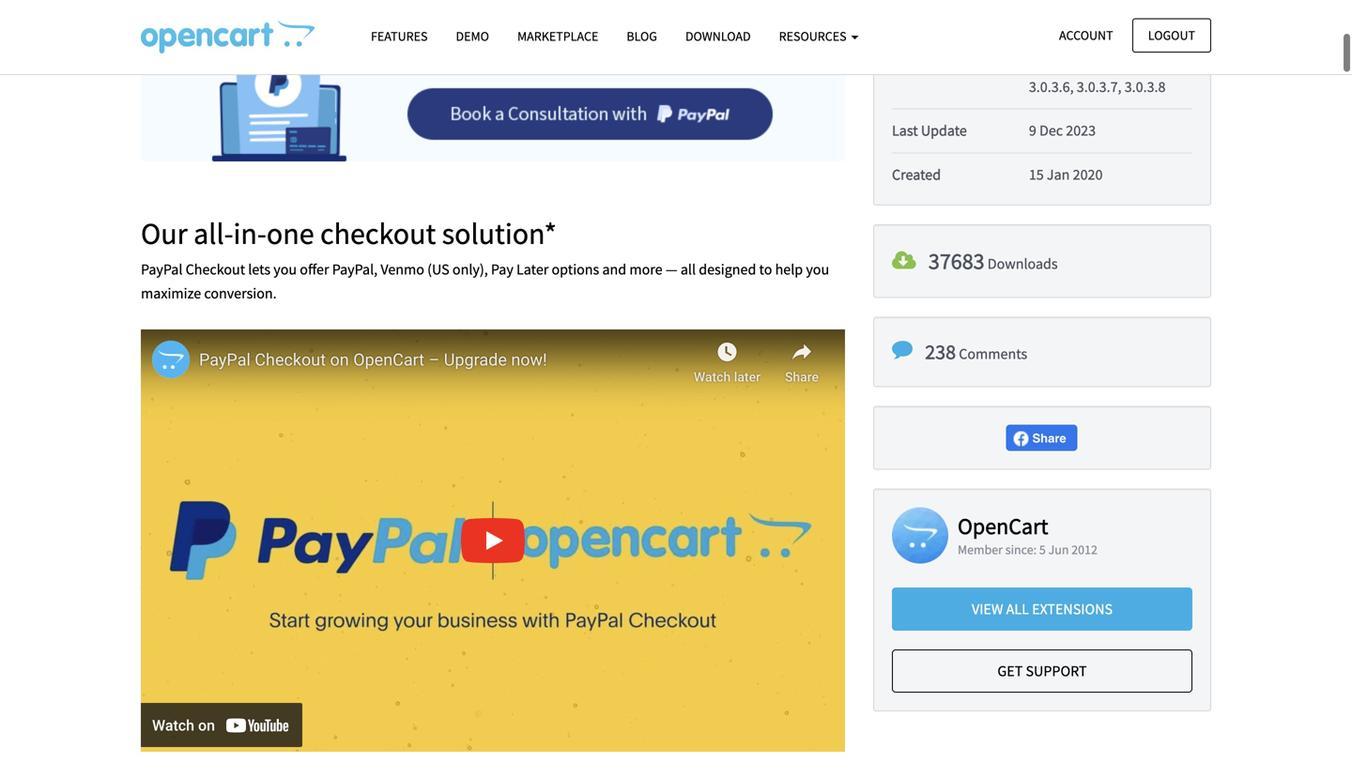 Task type: describe. For each thing, give the bounding box(es) containing it.
account
[[1060, 27, 1114, 44]]

comments
[[959, 345, 1028, 363]]

resources link
[[765, 20, 873, 53]]

opencart - paypal checkout integration image
[[141, 20, 315, 54]]

checkout
[[186, 260, 245, 279]]

get support link
[[892, 650, 1193, 693]]

solution*
[[442, 215, 557, 252]]

help
[[776, 260, 803, 279]]

jan
[[1047, 165, 1070, 184]]

last update
[[892, 121, 967, 140]]

marketplace link
[[503, 20, 613, 53]]

paypal
[[141, 260, 183, 279]]

demo link
[[442, 20, 503, 53]]

venmo
[[381, 260, 425, 279]]

all inside our all-in-one checkout solution* paypal checkout lets you offer paypal, venmo (us only), pay later options and more — all designed to help you maximize conversion.
[[681, 260, 696, 279]]

last
[[892, 121, 918, 140]]

account link
[[1044, 18, 1130, 53]]

offer
[[300, 260, 329, 279]]

and
[[603, 260, 627, 279]]

view
[[972, 600, 1004, 619]]

—
[[666, 260, 678, 279]]

cloud download image
[[892, 250, 917, 272]]

37683 downloads
[[929, 247, 1058, 275]]

later
[[517, 260, 549, 279]]

view all extensions
[[972, 600, 1113, 619]]

more
[[630, 260, 663, 279]]

2 you from the left
[[806, 260, 830, 279]]

blog
[[627, 28, 658, 45]]

37683
[[929, 247, 985, 275]]

since:
[[1006, 542, 1037, 558]]

opencart image
[[892, 508, 949, 564]]

demo
[[456, 28, 489, 45]]

all-
[[194, 215, 233, 252]]

jun
[[1049, 542, 1069, 558]]

download
[[686, 28, 751, 45]]

only),
[[453, 260, 488, 279]]

marketplace
[[518, 28, 599, 45]]

blog link
[[613, 20, 672, 53]]

logout link
[[1133, 18, 1212, 53]]



Task type: locate. For each thing, give the bounding box(es) containing it.
238
[[926, 339, 956, 365]]

conversion.
[[204, 284, 277, 303]]

support
[[1026, 662, 1087, 681]]

1 you from the left
[[274, 260, 297, 279]]

to
[[760, 260, 773, 279]]

dec
[[1040, 121, 1063, 140]]

you
[[274, 260, 297, 279], [806, 260, 830, 279]]

maximize
[[141, 284, 201, 303]]

opencart
[[958, 512, 1049, 541]]

resources
[[779, 28, 850, 45]]

0 horizontal spatial all
[[681, 260, 696, 279]]

view all extensions link
[[892, 588, 1193, 631]]

our all-in-one checkout solution* paypal checkout lets you offer paypal, venmo (us only), pay later options and more — all designed to help you maximize conversion.
[[141, 215, 830, 303]]

checkout
[[320, 215, 436, 252]]

you right the lets
[[274, 260, 297, 279]]

one
[[267, 215, 314, 252]]

2020
[[1073, 165, 1103, 184]]

you right the help
[[806, 260, 830, 279]]

comment image
[[892, 340, 913, 361]]

all right "—"
[[681, 260, 696, 279]]

9
[[1029, 121, 1037, 140]]

15 jan 2020
[[1029, 165, 1103, 184]]

2023
[[1066, 121, 1096, 140]]

update
[[921, 121, 967, 140]]

created
[[892, 165, 941, 184]]

1 horizontal spatial you
[[806, 260, 830, 279]]

2012
[[1072, 542, 1098, 558]]

in-
[[233, 215, 267, 252]]

lets
[[248, 260, 271, 279]]

all right view on the bottom of the page
[[1007, 600, 1029, 619]]

logout
[[1149, 27, 1196, 44]]

all inside the view all extensions link
[[1007, 600, 1029, 619]]

our
[[141, 215, 188, 252]]

(us
[[428, 260, 450, 279]]

9 dec 2023
[[1029, 121, 1096, 140]]

options
[[552, 260, 600, 279]]

designed
[[699, 260, 757, 279]]

get
[[998, 662, 1023, 681]]

0 horizontal spatial you
[[274, 260, 297, 279]]

15
[[1029, 165, 1044, 184]]

1 vertical spatial all
[[1007, 600, 1029, 619]]

features link
[[357, 20, 442, 53]]

238 comments
[[926, 339, 1028, 365]]

extensions
[[1032, 600, 1113, 619]]

member
[[958, 542, 1003, 558]]

0 vertical spatial all
[[681, 260, 696, 279]]

paypal,
[[332, 260, 378, 279]]

pay
[[491, 260, 514, 279]]

get support
[[998, 662, 1087, 681]]

opencart member since: 5 jun 2012
[[958, 512, 1098, 558]]

5
[[1040, 542, 1046, 558]]

download link
[[672, 20, 765, 53]]

downloads
[[988, 254, 1058, 273]]

features
[[371, 28, 428, 45]]

all
[[681, 260, 696, 279], [1007, 600, 1029, 619]]

1 horizontal spatial all
[[1007, 600, 1029, 619]]



Task type: vqa. For each thing, say whether or not it's contained in the screenshot.
in to the middle
no



